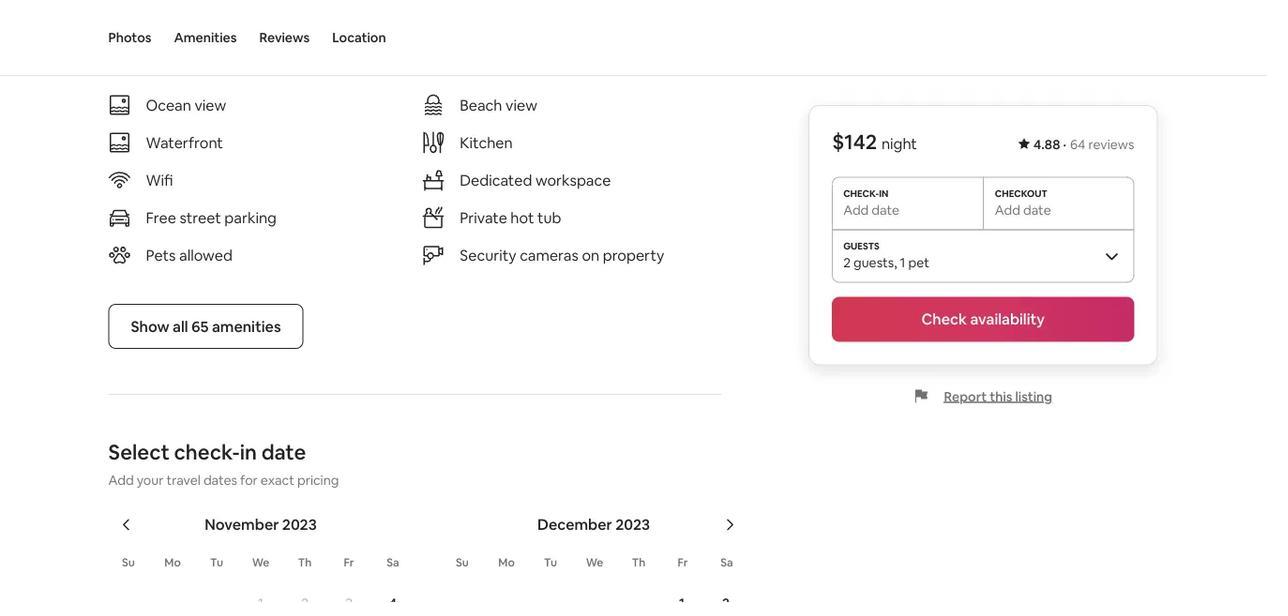 Task type: describe. For each thing, give the bounding box(es) containing it.
this for report
[[990, 388, 1013, 405]]

1 horizontal spatial add
[[843, 201, 869, 218]]

november
[[205, 515, 279, 534]]

view for ocean view
[[195, 95, 226, 115]]

$142
[[832, 129, 877, 155]]

location
[[332, 29, 386, 46]]

reviews
[[1089, 136, 1135, 153]]

tub
[[537, 208, 561, 227]]

show all 65 amenities
[[131, 317, 281, 336]]

private hot tub
[[460, 208, 561, 227]]

availability
[[970, 310, 1045, 329]]

1 fr from the left
[[344, 556, 354, 570]]

what
[[108, 46, 162, 73]]

all
[[173, 317, 188, 336]]

pets allowed
[[146, 246, 233, 265]]

add inside select check-in date add your travel dates for exact pricing
[[108, 472, 134, 489]]

1 su from the left
[[122, 556, 135, 570]]

1 th from the left
[[298, 556, 312, 570]]

report
[[944, 388, 987, 405]]

allowed
[[179, 246, 233, 265]]

2 add date from the left
[[995, 201, 1051, 218]]

dedicated workspace
[[460, 171, 611, 190]]

pet
[[908, 254, 930, 271]]

select check-in date add your travel dates for exact pricing
[[108, 439, 339, 489]]

what this place offers
[[108, 46, 321, 73]]

december 2023
[[537, 515, 650, 534]]

december
[[537, 515, 612, 534]]

2023 for december 2023
[[616, 515, 650, 534]]

photos button
[[108, 0, 151, 75]]

1 mo from the left
[[164, 556, 181, 570]]

2 horizontal spatial add
[[995, 201, 1021, 218]]

workspace
[[536, 171, 611, 190]]

2 th from the left
[[632, 556, 646, 570]]

amenities
[[212, 317, 281, 336]]

report this listing button
[[914, 388, 1053, 405]]

ocean
[[146, 95, 191, 115]]

on
[[582, 246, 600, 265]]

street
[[180, 208, 221, 227]]

place
[[206, 46, 259, 73]]

1 horizontal spatial date
[[872, 201, 900, 218]]

1 we from the left
[[252, 556, 270, 570]]

wifi
[[146, 171, 173, 190]]

cameras
[[520, 246, 579, 265]]

offers
[[263, 46, 321, 73]]

1 sa from the left
[[387, 556, 399, 570]]

photos
[[108, 29, 151, 46]]

4.88
[[1034, 136, 1060, 153]]

free
[[146, 208, 176, 227]]

reviews
[[259, 29, 310, 46]]

2 sa from the left
[[721, 556, 733, 570]]

view for beach view
[[506, 95, 537, 115]]

date inside select check-in date add your travel dates for exact pricing
[[261, 439, 306, 466]]

check availability button
[[832, 297, 1135, 342]]



Task type: locate. For each thing, give the bounding box(es) containing it.
pricing
[[297, 472, 339, 489]]

$142 night
[[832, 129, 917, 155]]

tu down november
[[210, 556, 223, 570]]

2 fr from the left
[[678, 556, 688, 570]]

1 horizontal spatial fr
[[678, 556, 688, 570]]

pets
[[146, 246, 176, 265]]

show all 65 amenities button
[[108, 304, 304, 349]]

1 horizontal spatial mo
[[498, 556, 515, 570]]

2023
[[282, 515, 317, 534], [616, 515, 650, 534]]

th
[[298, 556, 312, 570], [632, 556, 646, 570]]

view right ocean
[[195, 95, 226, 115]]

1 horizontal spatial add date
[[995, 201, 1051, 218]]

2 guests , 1 pet
[[843, 254, 930, 271]]

reviews button
[[259, 0, 310, 75]]

kitchen
[[460, 133, 513, 152]]

2 2023 from the left
[[616, 515, 650, 534]]

0 horizontal spatial tu
[[210, 556, 223, 570]]

1 horizontal spatial su
[[456, 556, 469, 570]]

mo
[[164, 556, 181, 570], [498, 556, 515, 570]]

view
[[195, 95, 226, 115], [506, 95, 537, 115]]

beach view
[[460, 95, 537, 115]]

0 horizontal spatial mo
[[164, 556, 181, 570]]

travel
[[166, 472, 201, 489]]

this
[[166, 46, 202, 73], [990, 388, 1013, 405]]

property
[[603, 246, 664, 265]]

november 2023
[[205, 515, 317, 534]]

listing
[[1015, 388, 1053, 405]]

hot
[[511, 208, 534, 227]]

1 view from the left
[[195, 95, 226, 115]]

1 horizontal spatial 2023
[[616, 515, 650, 534]]

beach
[[460, 95, 502, 115]]

,
[[894, 254, 897, 271]]

1 horizontal spatial this
[[990, 388, 1013, 405]]

in
[[240, 439, 257, 466]]

2 tu from the left
[[544, 556, 557, 570]]

0 vertical spatial this
[[166, 46, 202, 73]]

add
[[843, 201, 869, 218], [995, 201, 1021, 218], [108, 472, 134, 489]]

select
[[108, 439, 170, 466]]

1 2023 from the left
[[282, 515, 317, 534]]

2 horizontal spatial date
[[1023, 201, 1051, 218]]

check availability
[[922, 310, 1045, 329]]

we down 'december 2023'
[[586, 556, 603, 570]]

calendar application
[[86, 495, 1267, 603]]

1 horizontal spatial view
[[506, 95, 537, 115]]

1 horizontal spatial sa
[[721, 556, 733, 570]]

add date up guests
[[843, 201, 900, 218]]

2 su from the left
[[456, 556, 469, 570]]

view right beach
[[506, 95, 537, 115]]

security
[[460, 246, 517, 265]]

0 horizontal spatial we
[[252, 556, 270, 570]]

th down 'december 2023'
[[632, 556, 646, 570]]

report this listing
[[944, 388, 1053, 405]]

date up the 2 guests , 1 pet
[[872, 201, 900, 218]]

0 horizontal spatial add
[[108, 472, 134, 489]]

your
[[137, 472, 164, 489]]

free street parking
[[146, 208, 277, 227]]

1 vertical spatial this
[[990, 388, 1013, 405]]

private
[[460, 208, 507, 227]]

0 horizontal spatial add date
[[843, 201, 900, 218]]

we down november 2023
[[252, 556, 270, 570]]

tu down december
[[544, 556, 557, 570]]

2 mo from the left
[[498, 556, 515, 570]]

location button
[[332, 0, 386, 75]]

0 horizontal spatial this
[[166, 46, 202, 73]]

add date down 4.88
[[995, 201, 1051, 218]]

0 horizontal spatial 2023
[[282, 515, 317, 534]]

2023 right december
[[616, 515, 650, 534]]

we
[[252, 556, 270, 570], [586, 556, 603, 570]]

0 horizontal spatial su
[[122, 556, 135, 570]]

2 we from the left
[[586, 556, 603, 570]]

1 horizontal spatial tu
[[544, 556, 557, 570]]

su
[[122, 556, 135, 570], [456, 556, 469, 570]]

sa
[[387, 556, 399, 570], [721, 556, 733, 570]]

fr
[[344, 556, 354, 570], [678, 556, 688, 570]]

tu
[[210, 556, 223, 570], [544, 556, 557, 570]]

night
[[882, 134, 917, 153]]

65
[[191, 317, 209, 336]]

0 horizontal spatial sa
[[387, 556, 399, 570]]

2
[[843, 254, 851, 271]]

check
[[922, 310, 967, 329]]

check-
[[174, 439, 240, 466]]

ocean view
[[146, 95, 226, 115]]

parking
[[225, 208, 277, 227]]

show
[[131, 317, 170, 336]]

0 horizontal spatial view
[[195, 95, 226, 115]]

date
[[872, 201, 900, 218], [1023, 201, 1051, 218], [261, 439, 306, 466]]

date down 4.88
[[1023, 201, 1051, 218]]

this left listing
[[990, 388, 1013, 405]]

2 view from the left
[[506, 95, 537, 115]]

1 horizontal spatial th
[[632, 556, 646, 570]]

date up exact
[[261, 439, 306, 466]]

add date
[[843, 201, 900, 218], [995, 201, 1051, 218]]

0 horizontal spatial date
[[261, 439, 306, 466]]

1 add date from the left
[[843, 201, 900, 218]]

waterfront
[[146, 133, 223, 152]]

security cameras on property
[[460, 246, 664, 265]]

1
[[900, 254, 906, 271]]

·
[[1063, 136, 1067, 153]]

1 horizontal spatial we
[[586, 556, 603, 570]]

4.88 · 64 reviews
[[1034, 136, 1135, 153]]

0 horizontal spatial fr
[[344, 556, 354, 570]]

for
[[240, 472, 258, 489]]

th down november 2023
[[298, 556, 312, 570]]

64
[[1070, 136, 1086, 153]]

dedicated
[[460, 171, 532, 190]]

dates
[[203, 472, 237, 489]]

amenities
[[174, 29, 237, 46]]

this for what
[[166, 46, 202, 73]]

1 tu from the left
[[210, 556, 223, 570]]

2023 for november 2023
[[282, 515, 317, 534]]

guests
[[854, 254, 894, 271]]

this up ocean view
[[166, 46, 202, 73]]

2023 down pricing
[[282, 515, 317, 534]]

amenities button
[[174, 0, 237, 75]]

exact
[[261, 472, 294, 489]]

0 horizontal spatial th
[[298, 556, 312, 570]]



Task type: vqa. For each thing, say whether or not it's contained in the screenshot.
65
yes



